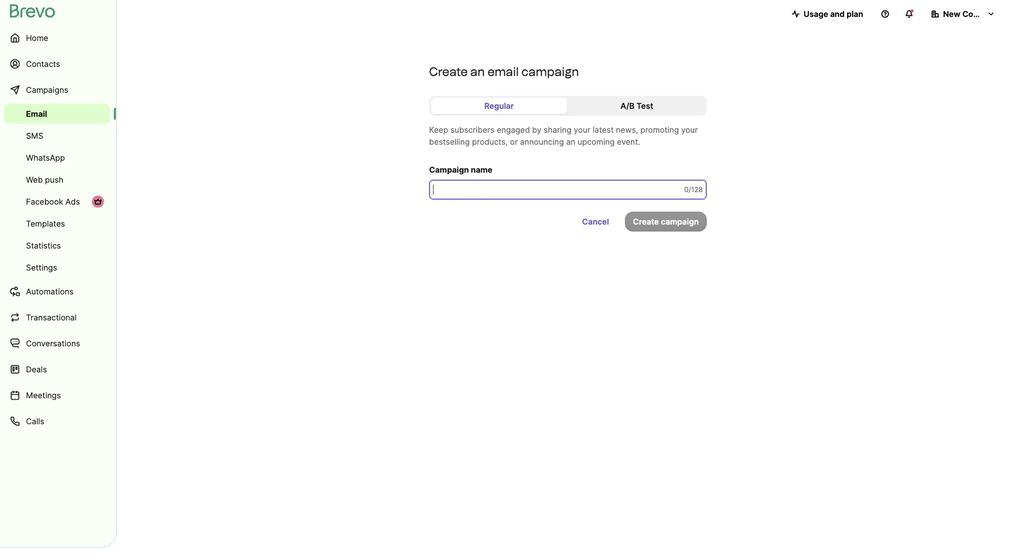 Task type: vqa. For each thing, say whether or not it's contained in the screenshot.
manually
no



Task type: describe. For each thing, give the bounding box(es) containing it.
regular
[[484, 101, 514, 111]]

or
[[510, 137, 518, 147]]

announcing
[[520, 137, 564, 147]]

company
[[963, 9, 1000, 19]]

whatsapp
[[26, 153, 65, 163]]

plan
[[847, 9, 863, 19]]

facebook
[[26, 197, 63, 207]]

event.
[[617, 137, 640, 147]]

sms link
[[4, 126, 110, 146]]

create an email campaign
[[429, 64, 579, 79]]

deals
[[26, 365, 47, 375]]

keep
[[429, 125, 448, 135]]

home
[[26, 33, 48, 43]]

keep subscribers engaged by sharing your latest news, promoting your bestselling products, or announcing an upcoming event.
[[429, 125, 698, 147]]

cancel
[[582, 217, 609, 227]]

0 / 128
[[684, 185, 703, 194]]

/
[[689, 185, 691, 194]]

conversations
[[26, 339, 80, 349]]

automations
[[26, 287, 74, 297]]

1 your from the left
[[574, 125, 591, 135]]

an inside keep subscribers engaged by sharing your latest news, promoting your bestselling products, or announcing an upcoming event.
[[566, 137, 576, 147]]

templates
[[26, 219, 65, 229]]

a/b
[[621, 101, 635, 111]]

facebook ads
[[26, 197, 80, 207]]

automations link
[[4, 280, 110, 304]]

campaign inside create campaign button
[[661, 217, 699, 227]]

name
[[471, 165, 493, 175]]

email
[[488, 64, 519, 79]]

meetings
[[26, 391, 61, 401]]

engaged
[[497, 125, 530, 135]]

0
[[684, 185, 689, 194]]

deals link
[[4, 358, 110, 382]]

facebook ads link
[[4, 192, 110, 212]]

usage and plan button
[[784, 4, 871, 24]]

campaign name
[[429, 165, 493, 175]]

2 your from the left
[[681, 125, 698, 135]]

upcoming
[[578, 137, 615, 147]]

products,
[[472, 137, 508, 147]]

create for create campaign
[[633, 217, 659, 227]]

sms
[[26, 131, 43, 141]]

templates link
[[4, 214, 110, 234]]

usage
[[804, 9, 828, 19]]

Campaign name text field
[[429, 180, 707, 200]]

new company button
[[923, 4, 1003, 24]]

transactional link
[[4, 306, 110, 330]]

meetings link
[[4, 384, 110, 408]]

cancel button
[[574, 212, 617, 232]]

campaign
[[429, 165, 469, 175]]

subscribers
[[451, 125, 495, 135]]

usage and plan
[[804, 9, 863, 19]]



Task type: locate. For each thing, give the bounding box(es) containing it.
your right the promoting
[[681, 125, 698, 135]]

regular button
[[431, 98, 567, 114]]

campaign down "0"
[[661, 217, 699, 227]]

create campaign button
[[625, 212, 707, 232]]

statistics link
[[4, 236, 110, 256]]

web
[[26, 175, 43, 185]]

by
[[532, 125, 542, 135]]

128
[[691, 185, 703, 194]]

0 horizontal spatial create
[[429, 64, 468, 79]]

test
[[637, 101, 654, 111]]

1 vertical spatial create
[[633, 217, 659, 227]]

email
[[26, 109, 47, 119]]

push
[[45, 175, 63, 185]]

create
[[429, 64, 468, 79], [633, 217, 659, 227]]

campaigns
[[26, 85, 68, 95]]

create for create an email campaign
[[429, 64, 468, 79]]

1 vertical spatial an
[[566, 137, 576, 147]]

settings
[[26, 263, 57, 273]]

1 vertical spatial campaign
[[661, 217, 699, 227]]

web push
[[26, 175, 63, 185]]

home link
[[4, 26, 110, 50]]

0 horizontal spatial campaign
[[522, 64, 579, 79]]

an
[[471, 64, 485, 79], [566, 137, 576, 147]]

transactional
[[26, 313, 77, 323]]

contacts link
[[4, 52, 110, 76]]

your
[[574, 125, 591, 135], [681, 125, 698, 135]]

0 vertical spatial create
[[429, 64, 468, 79]]

0 horizontal spatial your
[[574, 125, 591, 135]]

a/b test
[[621, 101, 654, 111]]

campaigns link
[[4, 78, 110, 102]]

statistics
[[26, 241, 61, 251]]

ads
[[65, 197, 80, 207]]

0 vertical spatial an
[[471, 64, 485, 79]]

campaign
[[522, 64, 579, 79], [661, 217, 699, 227]]

left___rvooi image
[[94, 198, 102, 206]]

promoting
[[641, 125, 679, 135]]

a/b test button
[[569, 98, 705, 114]]

contacts
[[26, 59, 60, 69]]

calls
[[26, 417, 44, 427]]

1 horizontal spatial create
[[633, 217, 659, 227]]

new
[[943, 9, 961, 19]]

create inside button
[[633, 217, 659, 227]]

an left email at the top of page
[[471, 64, 485, 79]]

latest
[[593, 125, 614, 135]]

1 horizontal spatial your
[[681, 125, 698, 135]]

an down sharing
[[566, 137, 576, 147]]

your up upcoming
[[574, 125, 591, 135]]

news,
[[616, 125, 638, 135]]

0 horizontal spatial an
[[471, 64, 485, 79]]

conversations link
[[4, 332, 110, 356]]

1 horizontal spatial campaign
[[661, 217, 699, 227]]

and
[[830, 9, 845, 19]]

whatsapp link
[[4, 148, 110, 168]]

email link
[[4, 104, 110, 124]]

create campaign
[[633, 217, 699, 227]]

campaign right email at the top of page
[[522, 64, 579, 79]]

1 horizontal spatial an
[[566, 137, 576, 147]]

new company
[[943, 9, 1000, 19]]

sharing
[[544, 125, 572, 135]]

settings link
[[4, 258, 110, 278]]

calls link
[[4, 410, 110, 434]]

web push link
[[4, 170, 110, 190]]

0 vertical spatial campaign
[[522, 64, 579, 79]]

bestselling
[[429, 137, 470, 147]]



